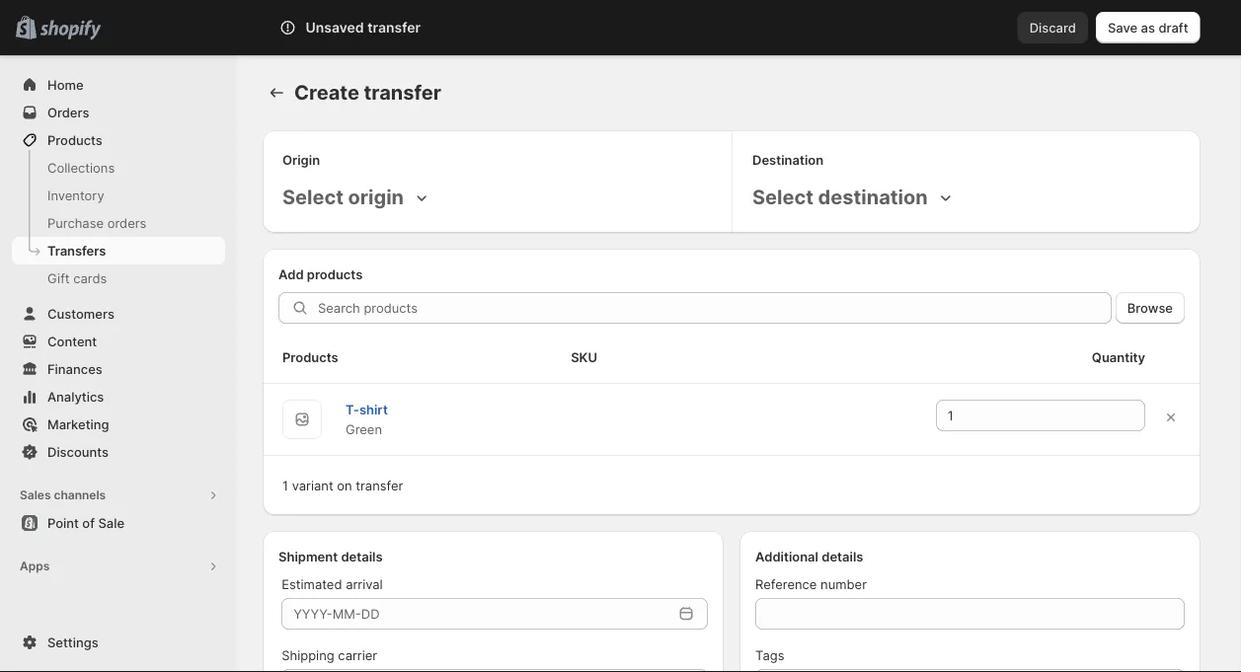 Task type: locate. For each thing, give the bounding box(es) containing it.
shopify image
[[40, 20, 101, 40]]

1
[[283, 478, 289, 494]]

transfer right on
[[356, 478, 404, 494]]

shipment details
[[279, 549, 383, 565]]

products down add products
[[283, 350, 339, 365]]

home link
[[12, 71, 225, 99]]

marketing
[[47, 417, 109, 432]]

1 details from the left
[[341, 549, 383, 565]]

1 horizontal spatial select
[[753, 185, 814, 209]]

marketing link
[[12, 411, 225, 439]]

0 vertical spatial products
[[47, 132, 103, 148]]

settings
[[47, 635, 98, 651]]

select
[[283, 185, 344, 209], [753, 185, 814, 209]]

add products
[[279, 267, 363, 282]]

Search products text field
[[318, 292, 1112, 324]]

select destination button
[[749, 182, 960, 213]]

channels
[[54, 489, 106, 503]]

sku
[[571, 350, 598, 365]]

None number field
[[936, 400, 1116, 432]]

orders link
[[12, 99, 225, 126]]

purchase orders link
[[12, 209, 225, 237]]

0 vertical spatial transfer
[[368, 19, 421, 36]]

save as draft
[[1108, 20, 1189, 35]]

estimated
[[282, 577, 342, 592]]

select origin
[[283, 185, 404, 209]]

2 select from the left
[[753, 185, 814, 209]]

gift cards
[[47, 271, 107, 286]]

variant
[[292, 478, 334, 494]]

select inside dropdown button
[[753, 185, 814, 209]]

collections
[[47, 160, 115, 175]]

sales
[[20, 489, 51, 503]]

apps
[[20, 560, 50, 574]]

arrival
[[346, 577, 383, 592]]

1 horizontal spatial details
[[822, 549, 864, 565]]

gift cards link
[[12, 265, 225, 292]]

finances
[[47, 362, 103, 377]]

transfers
[[47, 243, 106, 258]]

content
[[47, 334, 97, 349]]

content link
[[12, 328, 225, 356]]

destination
[[819, 185, 928, 209]]

shirt
[[360, 402, 388, 417]]

collections link
[[12, 154, 225, 182]]

search
[[359, 20, 401, 35]]

t-shirt green
[[346, 402, 388, 437]]

additional details
[[756, 549, 864, 565]]

select inside "dropdown button"
[[283, 185, 344, 209]]

0 horizontal spatial details
[[341, 549, 383, 565]]

1 vertical spatial products
[[283, 350, 339, 365]]

transfer down "search" at the left top of page
[[364, 81, 442, 105]]

transfer for unsaved transfer
[[368, 19, 421, 36]]

discard link
[[1018, 12, 1089, 43]]

home
[[47, 77, 84, 92]]

point of sale link
[[12, 510, 225, 537]]

discounts link
[[12, 439, 225, 466]]

reference
[[756, 577, 818, 592]]

0 horizontal spatial products
[[47, 132, 103, 148]]

details up "number"
[[822, 549, 864, 565]]

0 horizontal spatial select
[[283, 185, 344, 209]]

transfer right unsaved
[[368, 19, 421, 36]]

save
[[1108, 20, 1138, 35]]

analytics
[[47, 389, 104, 405]]

of
[[82, 516, 95, 531]]

point of sale
[[47, 516, 125, 531]]

transfer for create transfer
[[364, 81, 442, 105]]

unsaved transfer
[[306, 19, 421, 36]]

create transfer
[[294, 81, 442, 105]]

shipping
[[282, 648, 335, 663]]

select down the origin
[[283, 185, 344, 209]]

2 details from the left
[[822, 549, 864, 565]]

1 select from the left
[[283, 185, 344, 209]]

Estimated arrival text field
[[282, 599, 673, 630]]

products up collections
[[47, 132, 103, 148]]

1 horizontal spatial products
[[283, 350, 339, 365]]

t-shirt link
[[346, 402, 388, 417]]

details
[[341, 549, 383, 565], [822, 549, 864, 565]]

unsaved
[[306, 19, 364, 36]]

destination
[[753, 152, 824, 167]]

products
[[47, 132, 103, 148], [283, 350, 339, 365]]

customers
[[47, 306, 115, 322]]

select origin button
[[279, 182, 436, 213]]

1 vertical spatial transfer
[[364, 81, 442, 105]]

select down destination
[[753, 185, 814, 209]]

on
[[337, 478, 352, 494]]

products
[[307, 267, 363, 282]]

orders
[[107, 215, 147, 231]]

orders
[[47, 105, 89, 120]]

purchase orders
[[47, 215, 147, 231]]

transfer
[[368, 19, 421, 36], [364, 81, 442, 105], [356, 478, 404, 494]]

details up arrival
[[341, 549, 383, 565]]



Task type: describe. For each thing, give the bounding box(es) containing it.
finances link
[[12, 356, 225, 383]]

select for select origin
[[283, 185, 344, 209]]

select for select destination
[[753, 185, 814, 209]]

tags
[[756, 648, 785, 663]]

Tags text field
[[756, 670, 1186, 673]]

apps button
[[12, 553, 225, 581]]

origin
[[348, 185, 404, 209]]

gift
[[47, 271, 70, 286]]

purchase
[[47, 215, 104, 231]]

customers link
[[12, 300, 225, 328]]

sale
[[98, 516, 125, 531]]

number
[[821, 577, 867, 592]]

transfers link
[[12, 237, 225, 265]]

sales channels
[[20, 489, 106, 503]]

browse button
[[1116, 292, 1186, 324]]

1 variant on transfer
[[283, 478, 404, 494]]

Shipping carrier text field
[[282, 670, 708, 673]]

inventory link
[[12, 182, 225, 209]]

browse
[[1128, 300, 1174, 316]]

products link
[[12, 126, 225, 154]]

quantity
[[1093, 350, 1146, 365]]

point
[[47, 516, 79, 531]]

sales channels button
[[12, 482, 225, 510]]

search button
[[327, 12, 900, 43]]

save as draft button
[[1097, 12, 1201, 43]]

additional
[[756, 549, 819, 565]]

select destination
[[753, 185, 928, 209]]

settings link
[[12, 629, 225, 657]]

cards
[[73, 271, 107, 286]]

inventory
[[47, 188, 104, 203]]

point of sale button
[[0, 510, 237, 537]]

analytics link
[[12, 383, 225, 411]]

origin
[[283, 152, 320, 167]]

add
[[279, 267, 304, 282]]

carrier
[[338, 648, 378, 663]]

details for additional details
[[822, 549, 864, 565]]

discounts
[[47, 445, 109, 460]]

details for shipment details
[[341, 549, 383, 565]]

green
[[346, 422, 382, 437]]

Reference number text field
[[756, 599, 1186, 630]]

draft
[[1159, 20, 1189, 35]]

t-
[[346, 402, 360, 417]]

shipment
[[279, 549, 338, 565]]

estimated arrival
[[282, 577, 383, 592]]

create
[[294, 81, 360, 105]]

2 vertical spatial transfer
[[356, 478, 404, 494]]

reference number
[[756, 577, 867, 592]]

as
[[1142, 20, 1156, 35]]

discard
[[1030, 20, 1077, 35]]

shipping carrier
[[282, 648, 378, 663]]



Task type: vqa. For each thing, say whether or not it's contained in the screenshot.
the left Products
yes



